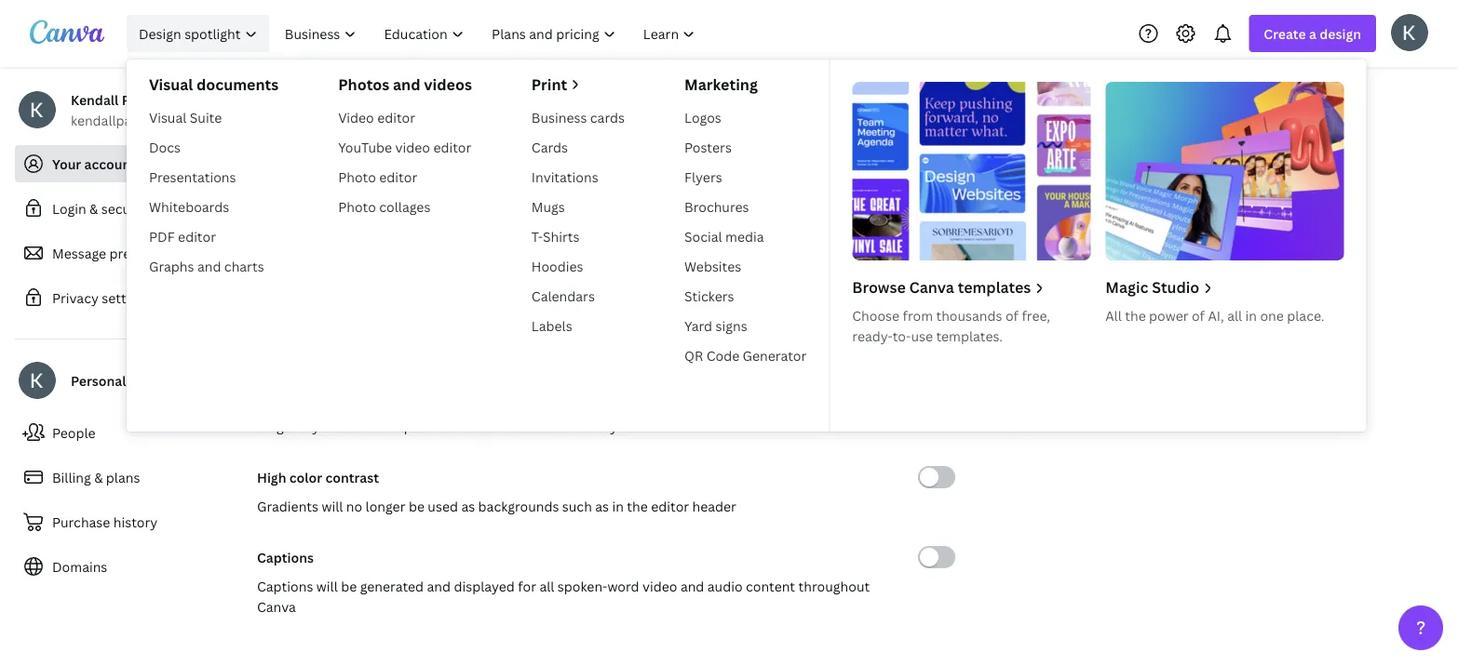 Task type: describe. For each thing, give the bounding box(es) containing it.
login
[[52, 200, 86, 217]]

captions for captions
[[257, 549, 314, 567]]

power
[[1149, 307, 1189, 325]]

themes
[[656, 185, 703, 203]]

brochures link
[[677, 192, 814, 222]]

hoodies
[[532, 258, 584, 275]]

such
[[562, 498, 592, 516]]

settings
[[102, 289, 152, 307]]

mugs link
[[524, 192, 632, 222]]

history
[[113, 514, 158, 531]]

2 key from the left
[[596, 418, 618, 435]]

all
[[1106, 307, 1122, 325]]

appear.
[[458, 185, 504, 203]]

business cards
[[532, 109, 625, 126]]

logos
[[685, 109, 722, 126]]

gradients
[[257, 498, 319, 516]]

kendall for kendall parks kendallparks02@gmail.com
[[71, 91, 119, 109]]

collages
[[379, 198, 431, 216]]

choose how you'd like canva to appear. select a theme, or sync themes with your system preferences.
[[257, 185, 895, 203]]

login & security
[[52, 200, 152, 217]]

photo collages link
[[331, 192, 480, 222]]

kendallparks02@gmail.com
[[71, 111, 244, 129]]

graphs
[[149, 258, 194, 275]]

photos
[[338, 75, 390, 95]]

design spotlight
[[139, 25, 241, 42]]

privacy settings
[[52, 289, 152, 307]]

visual documents
[[149, 75, 279, 95]]

photo editor
[[338, 168, 417, 186]]

media
[[726, 228, 764, 245]]

single
[[257, 418, 295, 435]]

the left ⌥
[[500, 418, 521, 435]]

free,
[[1022, 307, 1051, 325]]

stickers link
[[677, 281, 814, 311]]

websites
[[685, 258, 742, 275]]

kendall for kendall parks
[[340, 74, 387, 92]]

preferences.
[[817, 185, 895, 203]]

1 vertical spatial in
[[612, 498, 624, 516]]

people link
[[15, 414, 242, 452]]

from
[[903, 307, 933, 325]]

be inside 'captions will be generated and displayed for all spoken-word video and audio content throughout canva'
[[341, 578, 357, 596]]

your
[[737, 185, 765, 203]]

no
[[346, 498, 362, 516]]

place.
[[1287, 307, 1325, 325]]

purchase history
[[52, 514, 158, 531]]

a inside dropdown button
[[1310, 25, 1317, 42]]

captions for captions will be generated and displayed for all spoken-word video and audio content throughout canva
[[257, 578, 313, 596]]

editor for video editor
[[377, 109, 415, 126]]

labels link
[[524, 311, 632, 341]]

graphs and charts
[[149, 258, 264, 275]]

domains
[[52, 558, 107, 576]]

choose for choose from thousands of free, ready-to-use templates.
[[852, 307, 900, 325]]

one
[[1261, 307, 1284, 325]]

editor left header
[[651, 498, 689, 516]]

presentations
[[149, 168, 236, 186]]

ready-
[[852, 327, 893, 345]]

posters
[[685, 138, 732, 156]]

message preferences
[[52, 244, 185, 262]]

magic
[[1106, 278, 1149, 298]]

of for browse canva templates
[[1006, 307, 1019, 325]]

hoodies link
[[524, 251, 632, 281]]

graphs and charts link
[[142, 251, 286, 281]]

t-shirts link
[[524, 222, 632, 251]]

single key shortcuts require the use of the ⌥ modifier key
[[257, 418, 618, 435]]

pdf
[[149, 228, 175, 245]]

qr code generator
[[685, 347, 807, 365]]

spotlight
[[185, 25, 241, 42]]

photo collages
[[338, 198, 431, 216]]

pdf editor link
[[142, 222, 286, 251]]

account
[[84, 155, 136, 173]]

captions will be generated and displayed for all spoken-word video and audio content throughout canva
[[257, 578, 870, 616]]

calendars
[[532, 287, 595, 305]]

stickers
[[685, 287, 734, 305]]

require
[[386, 418, 432, 435]]

purchase
[[52, 514, 110, 531]]

content
[[746, 578, 796, 596]]

or
[[607, 185, 621, 203]]

message preferences link
[[15, 235, 242, 272]]

youtube video editor link
[[331, 132, 480, 162]]

the right such
[[627, 498, 648, 516]]

video editor
[[338, 109, 415, 126]]

visual suite
[[149, 109, 222, 126]]

parks for kendall parks kendallparks02@gmail.com
[[122, 91, 156, 109]]

used
[[428, 498, 458, 516]]

invitations
[[532, 168, 599, 186]]

visual for visual documents
[[149, 75, 193, 95]]

the right require
[[435, 418, 456, 435]]

design spotlight menu
[[127, 60, 1367, 432]]

0 vertical spatial be
[[409, 498, 425, 516]]

docs
[[149, 138, 181, 156]]

docs link
[[142, 132, 286, 162]]

print
[[532, 75, 567, 95]]

top level navigation element
[[123, 15, 1367, 432]]

browse
[[852, 278, 906, 298]]

people
[[52, 424, 96, 442]]

0 horizontal spatial a
[[550, 185, 557, 203]]

purchase history link
[[15, 504, 242, 541]]

backgrounds
[[478, 498, 559, 516]]

how
[[308, 185, 334, 203]]

invitations link
[[524, 162, 632, 192]]

and left audio
[[681, 578, 704, 596]]

browse canva templates
[[852, 278, 1031, 298]]

select
[[507, 185, 547, 203]]

templates
[[958, 278, 1031, 298]]



Task type: locate. For each thing, give the bounding box(es) containing it.
2 visual from the top
[[149, 109, 187, 126]]

all right for
[[540, 578, 555, 596]]

photo down photo editor
[[338, 198, 376, 216]]

charts
[[224, 258, 264, 275]]

2 captions from the top
[[257, 578, 313, 596]]

code
[[707, 347, 740, 365]]

parks up kendallparks02@gmail.com
[[122, 91, 156, 109]]

audio
[[708, 578, 743, 596]]

choose up ready-
[[852, 307, 900, 325]]

editor up "youtube video editor"
[[377, 109, 415, 126]]

1 horizontal spatial parks
[[390, 74, 424, 92]]

1 vertical spatial be
[[341, 578, 357, 596]]

1 horizontal spatial in
[[1246, 307, 1257, 325]]

0 horizontal spatial use
[[459, 418, 481, 435]]

mugs
[[532, 198, 565, 216]]

1 horizontal spatial of
[[1006, 307, 1019, 325]]

color
[[289, 469, 322, 487]]

business cards link
[[524, 102, 632, 132]]

visual for visual suite
[[149, 109, 187, 126]]

be left the used
[[409, 498, 425, 516]]

all inside the 'design spotlight' menu
[[1228, 307, 1243, 325]]

& for login
[[90, 200, 98, 217]]

0 vertical spatial all
[[1228, 307, 1243, 325]]

calendars link
[[524, 281, 632, 311]]

high color contrast
[[257, 469, 379, 487]]

magic studio
[[1106, 278, 1200, 298]]

video
[[338, 109, 374, 126]]

1 horizontal spatial canva
[[399, 185, 438, 203]]

of left ⌥
[[484, 418, 497, 435]]

use
[[911, 327, 933, 345], [459, 418, 481, 435]]

templates.
[[936, 327, 1003, 345]]

your account
[[52, 155, 136, 173]]

0 horizontal spatial canva
[[257, 598, 296, 616]]

photo for photo editor
[[338, 168, 376, 186]]

preferences
[[109, 244, 185, 262]]

as right such
[[595, 498, 609, 516]]

0 vertical spatial video
[[395, 138, 430, 156]]

visual up visual suite
[[149, 75, 193, 95]]

billing & plans link
[[15, 459, 242, 496]]

0 vertical spatial a
[[1310, 25, 1317, 42]]

photo down youtube
[[338, 168, 376, 186]]

parks up video editor link
[[390, 74, 424, 92]]

kendall parks
[[340, 74, 424, 92]]

photo
[[338, 168, 376, 186], [338, 198, 376, 216]]

editor down "youtube video editor"
[[379, 168, 417, 186]]

2 as from the left
[[595, 498, 609, 516]]

0 vertical spatial photo
[[338, 168, 376, 186]]

all the power of ai, all in one place.
[[1106, 307, 1325, 325]]

photos and videos
[[338, 75, 472, 95]]

design
[[1320, 25, 1362, 42]]

1 captions from the top
[[257, 549, 314, 567]]

1 horizontal spatial be
[[409, 498, 425, 516]]

1 horizontal spatial a
[[1310, 25, 1317, 42]]

to
[[441, 185, 455, 203]]

use left ⌥
[[459, 418, 481, 435]]

login & security link
[[15, 190, 242, 227]]

editor
[[377, 109, 415, 126], [433, 138, 472, 156], [379, 168, 417, 186], [178, 228, 216, 245], [651, 498, 689, 516]]

pdf editor
[[149, 228, 216, 245]]

billing
[[52, 469, 91, 487]]

1 vertical spatial video
[[643, 578, 678, 596]]

&
[[90, 200, 98, 217], [94, 469, 103, 487]]

0 vertical spatial use
[[911, 327, 933, 345]]

generated
[[360, 578, 424, 596]]

spoken-
[[558, 578, 608, 596]]

flyers link
[[677, 162, 814, 192]]

social media
[[685, 228, 764, 245]]

to-
[[893, 327, 911, 345]]

and down "pdf editor" link
[[197, 258, 221, 275]]

0 vertical spatial canva
[[399, 185, 438, 203]]

canva inside 'captions will be generated and displayed for all spoken-word video and audio content throughout canva'
[[257, 598, 296, 616]]

will for be
[[317, 578, 338, 596]]

1 horizontal spatial as
[[595, 498, 609, 516]]

header
[[693, 498, 737, 516]]

in left "one"
[[1246, 307, 1257, 325]]

will left the generated
[[317, 578, 338, 596]]

system
[[768, 185, 813, 203]]

0 horizontal spatial parks
[[122, 91, 156, 109]]

message
[[52, 244, 106, 262]]

editor up to at the left
[[433, 138, 472, 156]]

0 horizontal spatial key
[[298, 418, 320, 435]]

0 vertical spatial visual
[[149, 75, 193, 95]]

0 horizontal spatial choose
[[257, 185, 304, 203]]

high
[[257, 469, 286, 487]]

1 horizontal spatial choose
[[852, 307, 900, 325]]

visual up docs at top
[[149, 109, 187, 126]]

create a design
[[1264, 25, 1362, 42]]

1 key from the left
[[298, 418, 320, 435]]

2 photo from the top
[[338, 198, 376, 216]]

and
[[393, 75, 421, 95], [197, 258, 221, 275], [427, 578, 451, 596], [681, 578, 704, 596]]

1 horizontal spatial all
[[1228, 307, 1243, 325]]

parks
[[390, 74, 424, 92], [122, 91, 156, 109]]

0 horizontal spatial of
[[484, 418, 497, 435]]

whiteboards
[[149, 198, 229, 216]]

1 horizontal spatial kendall
[[340, 74, 387, 92]]

modifier
[[540, 418, 593, 435]]

displayed
[[454, 578, 515, 596]]

documents
[[197, 75, 279, 95]]

yard signs link
[[677, 311, 814, 341]]

1 as from the left
[[461, 498, 475, 516]]

& right 'login'
[[90, 200, 98, 217]]

kendall inside kendall parks kendallparks02@gmail.com
[[71, 91, 119, 109]]

1 horizontal spatial video
[[643, 578, 678, 596]]

0 horizontal spatial as
[[461, 498, 475, 516]]

in right such
[[612, 498, 624, 516]]

1 vertical spatial a
[[550, 185, 557, 203]]

social media link
[[677, 222, 814, 251]]

0 horizontal spatial be
[[341, 578, 357, 596]]

choose from thousands of free, ready-to-use templates.
[[852, 307, 1051, 345]]

photo for photo collages
[[338, 198, 376, 216]]

1 vertical spatial use
[[459, 418, 481, 435]]

canva
[[399, 185, 438, 203], [910, 278, 955, 298], [257, 598, 296, 616]]

parks for kendall parks
[[390, 74, 424, 92]]

your account link
[[15, 145, 242, 183]]

0 horizontal spatial all
[[540, 578, 555, 596]]

1 vertical spatial choose
[[852, 307, 900, 325]]

photo inside "link"
[[338, 198, 376, 216]]

video inside 'captions will be generated and displayed for all spoken-word video and audio content throughout canva'
[[643, 578, 678, 596]]

whiteboards link
[[142, 192, 286, 222]]

throughout
[[799, 578, 870, 596]]

kendall up video
[[340, 74, 387, 92]]

key right modifier
[[596, 418, 618, 435]]

privacy settings link
[[15, 279, 242, 317]]

will inside 'captions will be generated and displayed for all spoken-word video and audio content throughout canva'
[[317, 578, 338, 596]]

domains link
[[15, 549, 242, 586]]

kendall parks image
[[1392, 14, 1429, 51]]

kendall up 'your account'
[[71, 91, 119, 109]]

photo editor link
[[331, 162, 480, 192]]

youtube
[[338, 138, 392, 156]]

social
[[685, 228, 722, 245]]

editor down whiteboards
[[178, 228, 216, 245]]

1 vertical spatial &
[[94, 469, 103, 487]]

choose left how
[[257, 185, 304, 203]]

be left the generated
[[341, 578, 357, 596]]

the inside menu
[[1125, 307, 1146, 325]]

editor for pdf editor
[[178, 228, 216, 245]]

design
[[139, 25, 181, 42]]

2 vertical spatial canva
[[257, 598, 296, 616]]

& left plans
[[94, 469, 103, 487]]

2 horizontal spatial of
[[1192, 307, 1205, 325]]

1 vertical spatial captions
[[257, 578, 313, 596]]

1 photo from the top
[[338, 168, 376, 186]]

None button
[[261, 215, 410, 323], [425, 215, 574, 323], [589, 215, 738, 323], [261, 215, 410, 323], [425, 215, 574, 323], [589, 215, 738, 323]]

1 vertical spatial all
[[540, 578, 555, 596]]

personal
[[71, 372, 126, 390]]

privacy
[[52, 289, 99, 307]]

video down video editor link
[[395, 138, 430, 156]]

& for billing
[[94, 469, 103, 487]]

all right ai,
[[1228, 307, 1243, 325]]

0 vertical spatial captions
[[257, 549, 314, 567]]

and left "displayed" at the left of the page
[[427, 578, 451, 596]]

create
[[1264, 25, 1307, 42]]

& inside login & security link
[[90, 200, 98, 217]]

use down from
[[911, 327, 933, 345]]

will left the no
[[322, 498, 343, 516]]

& inside 'billing & plans' link
[[94, 469, 103, 487]]

1 horizontal spatial key
[[596, 418, 618, 435]]

visual
[[149, 75, 193, 95], [149, 109, 187, 126]]

choose inside choose from thousands of free, ready-to-use templates.
[[852, 307, 900, 325]]

1 horizontal spatial use
[[911, 327, 933, 345]]

0 horizontal spatial video
[[395, 138, 430, 156]]

will for no
[[322, 498, 343, 516]]

of for magic studio
[[1192, 307, 1205, 325]]

⌥
[[525, 418, 537, 435]]

labels
[[532, 317, 573, 335]]

of
[[1006, 307, 1019, 325], [1192, 307, 1205, 325], [484, 418, 497, 435]]

0 vertical spatial in
[[1246, 307, 1257, 325]]

1 visual from the top
[[149, 75, 193, 95]]

billing & plans
[[52, 469, 140, 487]]

of left free, in the right of the page
[[1006, 307, 1019, 325]]

0 vertical spatial choose
[[257, 185, 304, 203]]

brochures
[[685, 198, 749, 216]]

0 vertical spatial will
[[322, 498, 343, 516]]

choose for choose how you'd like canva to appear. select a theme, or sync themes with your system preferences.
[[257, 185, 304, 203]]

and up video editor link
[[393, 75, 421, 95]]

thousands
[[936, 307, 1003, 325]]

2 horizontal spatial canva
[[910, 278, 955, 298]]

1 vertical spatial canva
[[910, 278, 955, 298]]

youtube video editor
[[338, 138, 472, 156]]

captions inside 'captions will be generated and displayed for all spoken-word video and audio content throughout canva'
[[257, 578, 313, 596]]

of inside choose from thousands of free, ready-to-use templates.
[[1006, 307, 1019, 325]]

video right word
[[643, 578, 678, 596]]

editor inside 'link'
[[433, 138, 472, 156]]

key
[[298, 418, 320, 435], [596, 418, 618, 435]]

editor for photo editor
[[379, 168, 417, 186]]

of left ai,
[[1192, 307, 1205, 325]]

kendall parks kendallparks02@gmail.com
[[71, 91, 244, 129]]

ai,
[[1208, 307, 1225, 325]]

0 horizontal spatial in
[[612, 498, 624, 516]]

key right single
[[298, 418, 320, 435]]

use inside choose from thousands of free, ready-to-use templates.
[[911, 327, 933, 345]]

0 vertical spatial &
[[90, 200, 98, 217]]

word
[[608, 578, 640, 596]]

the right all
[[1125, 307, 1146, 325]]

cards
[[532, 138, 568, 156]]

1 vertical spatial visual
[[149, 109, 187, 126]]

a left 'design'
[[1310, 25, 1317, 42]]

canva inside the 'design spotlight' menu
[[910, 278, 955, 298]]

1 vertical spatial photo
[[338, 198, 376, 216]]

as right the used
[[461, 498, 475, 516]]

all inside 'captions will be generated and displayed for all spoken-word video and audio content throughout canva'
[[540, 578, 555, 596]]

longer
[[366, 498, 406, 516]]

a right "select"
[[550, 185, 557, 203]]

parks inside kendall parks kendallparks02@gmail.com
[[122, 91, 156, 109]]

video inside 'link'
[[395, 138, 430, 156]]

presentations link
[[142, 162, 286, 192]]

0 horizontal spatial kendall
[[71, 91, 119, 109]]

in inside the 'design spotlight' menu
[[1246, 307, 1257, 325]]

video
[[395, 138, 430, 156], [643, 578, 678, 596]]

qr code generator link
[[677, 341, 814, 371]]

1 vertical spatial will
[[317, 578, 338, 596]]

shortcuts
[[323, 418, 383, 435]]



Task type: vqa. For each thing, say whether or not it's contained in the screenshot.
local
no



